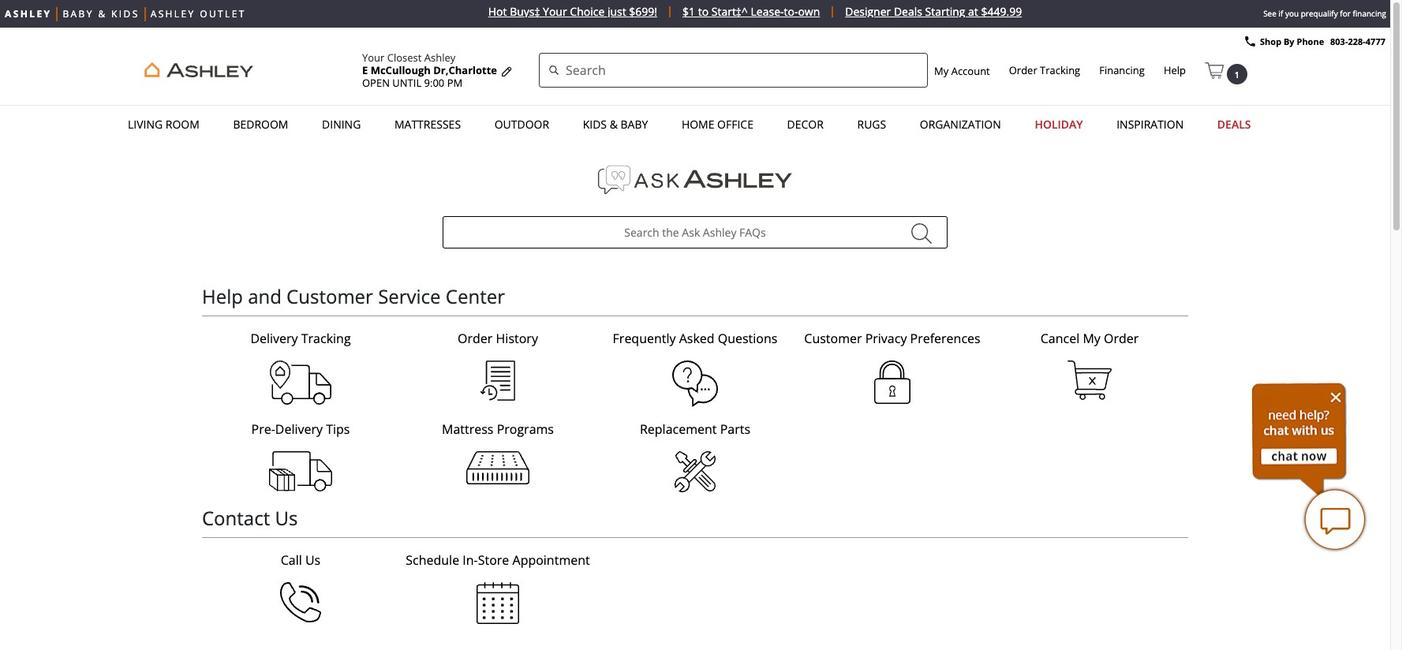 Task type: describe. For each thing, give the bounding box(es) containing it.
help link
[[1164, 63, 1186, 77]]

and
[[248, 284, 282, 310]]

deals link
[[1213, 110, 1256, 140]]

my inside banner
[[934, 64, 949, 78]]

dining link
[[317, 110, 366, 140]]

living room
[[128, 117, 200, 132]]

deals inside deals link
[[1217, 117, 1251, 132]]

order for order history
[[458, 330, 493, 347]]

kids & baby
[[583, 117, 648, 132]]

your closest ashley e mccullough dr,charlotte
[[362, 50, 497, 77]]

9:00
[[424, 76, 444, 90]]

1 link
[[1205, 55, 1248, 85]]

questions
[[718, 330, 778, 347]]

mattresses link
[[390, 110, 466, 140]]

cancel
[[1041, 330, 1080, 347]]

1 vertical spatial my
[[1083, 330, 1101, 347]]

ashley inside "link"
[[150, 7, 195, 20]]

mattress programs image
[[467, 451, 529, 484]]

in-
[[463, 551, 478, 569]]

cancel my order link
[[991, 329, 1188, 400]]

$1 to start‡^ lease-to-own link
[[671, 4, 833, 19]]

rugs
[[857, 117, 886, 132]]

cancel my order image
[[1067, 361, 1112, 400]]

programs
[[497, 420, 554, 438]]

see
[[1263, 8, 1277, 19]]

ashley link
[[5, 7, 52, 21]]

order tracking
[[1009, 63, 1080, 77]]

see if you prequalify for financing link
[[1259, 0, 1390, 27]]

help and customer service center
[[202, 284, 505, 310]]

schedule
[[406, 551, 459, 569]]

help for help link at the right top of page
[[1164, 63, 1186, 77]]

bedroom
[[233, 117, 288, 132]]

mattress
[[442, 420, 494, 438]]

hot buys‡ your choice just $699! link
[[476, 4, 671, 19]]

us for call us
[[305, 551, 321, 569]]

orders history image
[[480, 361, 515, 401]]

0 horizontal spatial customer
[[287, 284, 373, 310]]

call us button
[[202, 551, 399, 623]]

phone
[[1297, 36, 1324, 47]]

replacement parts image
[[674, 451, 716, 492]]

none search field inside banner
[[539, 53, 928, 88]]

parts
[[720, 420, 750, 438]]

buys‡
[[510, 4, 540, 19]]

search image
[[548, 64, 559, 79]]

ashley outlet link
[[150, 7, 246, 21]]

own
[[798, 4, 820, 19]]

& for kids
[[610, 117, 618, 132]]

schedule in-store appointment link
[[399, 551, 597, 624]]

banner containing living room
[[0, 28, 1390, 144]]

803-228-4777 link
[[1330, 36, 1386, 47]]

mattress programs
[[442, 420, 554, 438]]

contact us
[[202, 505, 298, 531]]

cancel my order
[[1041, 330, 1139, 347]]

at
[[968, 4, 978, 19]]

privacy
[[865, 330, 907, 347]]

order tracking link
[[1009, 63, 1080, 77]]

chat bubble mobile view image
[[1304, 488, 1367, 552]]

4777
[[1366, 36, 1386, 47]]

asked
[[679, 330, 715, 347]]

rugs link
[[853, 110, 891, 140]]

call
[[281, 551, 302, 569]]

history
[[496, 330, 538, 347]]

0 horizontal spatial deals
[[894, 4, 922, 19]]

order history
[[458, 330, 538, 347]]

frequently
[[613, 330, 676, 347]]

dining
[[322, 117, 361, 132]]

customer inside customer privacy preferences link
[[804, 330, 862, 347]]

kids
[[583, 117, 607, 132]]

account
[[951, 64, 990, 78]]

$1
[[683, 4, 695, 19]]

decor
[[787, 117, 824, 132]]

call us
[[281, 551, 321, 569]]

choice
[[570, 4, 605, 19]]

you
[[1285, 8, 1299, 19]]

baby
[[621, 117, 648, 132]]

frequently asked questions link
[[597, 329, 794, 407]]

appointment
[[512, 551, 590, 569]]

financing
[[1353, 8, 1386, 19]]

shop
[[1260, 36, 1282, 47]]

designer deals starting at $449.99 link
[[833, 4, 1034, 19]]



Task type: vqa. For each thing, say whether or not it's contained in the screenshot.
About AFI (Opens in new window) image
no



Task type: locate. For each thing, give the bounding box(es) containing it.
pre-delivery tips link
[[202, 419, 399, 491]]

228-
[[1348, 36, 1366, 47]]

1 horizontal spatial deals
[[1217, 117, 1251, 132]]

1 vertical spatial help
[[202, 284, 243, 310]]

us inside call us button
[[305, 551, 321, 569]]

ashley inside your closest ashley e mccullough dr,charlotte
[[424, 50, 455, 65]]

center
[[446, 284, 505, 310]]

1
[[1235, 68, 1240, 80]]

to-
[[784, 4, 798, 19]]

living
[[128, 117, 163, 132]]

outdoor
[[494, 117, 549, 132]]

ashley outlet
[[150, 7, 246, 20]]

outdoor link
[[490, 110, 554, 140]]

customer privacy preferences link
[[794, 329, 991, 404]]

ashley up "9:00"
[[424, 50, 455, 65]]

0 vertical spatial tracking
[[1040, 63, 1080, 77]]

0 horizontal spatial help
[[202, 284, 243, 310]]

1 vertical spatial ashley
[[424, 50, 455, 65]]

1 horizontal spatial help
[[1164, 63, 1186, 77]]

contact
[[202, 505, 270, 531]]

order right account
[[1009, 63, 1037, 77]]

0 vertical spatial us
[[275, 505, 298, 531]]

delivery inside pre-delivery tips link
[[275, 420, 323, 438]]

inspiration
[[1117, 117, 1184, 132]]

0 vertical spatial &
[[98, 7, 107, 20]]

home office
[[682, 117, 754, 132]]

None search field
[[539, 53, 928, 88]]

customer service image
[[280, 582, 321, 623]]

holiday
[[1035, 117, 1083, 132]]

tracking
[[1040, 63, 1080, 77], [301, 330, 351, 347]]

order left history in the bottom left of the page
[[458, 330, 493, 347]]

living room link
[[123, 110, 204, 140]]

organization link
[[915, 110, 1006, 140]]

$449.99
[[981, 4, 1022, 19]]

1 vertical spatial deals
[[1217, 117, 1251, 132]]

start‡^
[[711, 4, 748, 19]]

1 vertical spatial us
[[305, 551, 321, 569]]

my right cancel
[[1083, 330, 1101, 347]]

ask ashley logo image
[[589, 159, 802, 201]]

ashley
[[150, 7, 195, 20], [424, 50, 455, 65]]

Search the Ask Ashley FAQs text field
[[443, 217, 948, 249]]

order
[[1009, 63, 1037, 77], [458, 330, 493, 347], [1104, 330, 1139, 347]]

& left kids
[[98, 7, 107, 20]]

deals
[[894, 4, 922, 19], [1217, 117, 1251, 132]]

customer
[[287, 284, 373, 310], [804, 330, 862, 347]]

$699!
[[629, 4, 657, 19]]

pre-
[[251, 420, 275, 438]]

delivery inside delivery tracking link
[[250, 330, 298, 347]]

help for help and customer service center
[[202, 284, 243, 310]]

& inside banner
[[610, 117, 618, 132]]

faq image
[[672, 361, 718, 407]]

organization
[[920, 117, 1001, 132]]

deals left starting
[[894, 4, 922, 19]]

your inside your closest ashley e mccullough dr,charlotte
[[362, 50, 385, 65]]

your up open
[[362, 50, 385, 65]]

1 horizontal spatial tracking
[[1040, 63, 1080, 77]]

0 horizontal spatial my
[[934, 64, 949, 78]]

tracking up holiday
[[1040, 63, 1080, 77]]

customer privacy preferences
[[804, 330, 981, 347]]

& for baby
[[98, 7, 107, 20]]

0 horizontal spatial &
[[98, 7, 107, 20]]

bedroom link
[[228, 110, 293, 140]]

0 vertical spatial customer
[[287, 284, 373, 310]]

change location image
[[500, 65, 513, 78]]

my
[[934, 64, 949, 78], [1083, 330, 1101, 347]]

if
[[1279, 8, 1283, 19]]

&
[[98, 7, 107, 20], [610, 117, 618, 132]]

deals down 1
[[1217, 117, 1251, 132]]

0 horizontal spatial tracking
[[301, 330, 351, 347]]

us up 'call'
[[275, 505, 298, 531]]

frequently asked questions
[[613, 330, 778, 347]]

until
[[392, 76, 421, 90]]

1 horizontal spatial ashley
[[424, 50, 455, 65]]

& right the kids
[[610, 117, 618, 132]]

outlet
[[200, 7, 246, 20]]

order up cancel my order image at right bottom
[[1104, 330, 1139, 347]]

1 vertical spatial delivery
[[275, 420, 323, 438]]

delivery tracking link
[[202, 329, 399, 405]]

just
[[607, 4, 626, 19]]

0 vertical spatial delivery
[[250, 330, 298, 347]]

open
[[362, 76, 390, 90]]

closest
[[387, 50, 422, 65]]

us for contact us
[[275, 505, 298, 531]]

to
[[698, 4, 709, 19]]

pre-delivery tips image
[[269, 451, 333, 491]]

room
[[166, 117, 200, 132]]

1 horizontal spatial your
[[543, 4, 567, 19]]

starting
[[925, 4, 965, 19]]

pm
[[447, 76, 463, 90]]

$1 to start‡^ lease-to-own
[[683, 4, 820, 19]]

banner
[[0, 28, 1390, 144]]

us right 'call'
[[305, 551, 321, 569]]

tips
[[326, 420, 350, 438]]

hot buys‡ your choice just $699!
[[488, 4, 657, 19]]

replacement parts
[[640, 420, 750, 438]]

service
[[378, 284, 441, 310]]

kids
[[111, 7, 139, 20]]

1 vertical spatial tracking
[[301, 330, 351, 347]]

designer deals starting at $449.99
[[845, 4, 1022, 19]]

mattresses
[[395, 117, 461, 132]]

tracking down help and customer service center
[[301, 330, 351, 347]]

baby
[[63, 7, 94, 20]]

0 vertical spatial your
[[543, 4, 567, 19]]

order history link
[[399, 329, 597, 401]]

preferences
[[910, 330, 981, 347]]

1 horizontal spatial customer
[[804, 330, 862, 347]]

ashley image
[[139, 60, 260, 81]]

order for order tracking
[[1009, 63, 1037, 77]]

1 horizontal spatial my
[[1083, 330, 1101, 347]]

schedule in-store appointment
[[406, 551, 590, 569]]

0 horizontal spatial ashley
[[150, 7, 195, 20]]

ashley right kids
[[150, 7, 195, 20]]

delivery left tips
[[275, 420, 323, 438]]

0 horizontal spatial us
[[275, 505, 298, 531]]

customer left 'privacy'
[[804, 330, 862, 347]]

1 vertical spatial customer
[[804, 330, 862, 347]]

my account
[[934, 64, 990, 78]]

office
[[717, 117, 754, 132]]

store
[[478, 551, 509, 569]]

0 vertical spatial deals
[[894, 4, 922, 19]]

by
[[1284, 36, 1295, 47]]

replacement
[[640, 420, 717, 438]]

call us image
[[477, 582, 519, 624]]

baby & kids link
[[63, 7, 139, 21]]

financing link
[[1099, 63, 1145, 77]]

see if you prequalify for financing
[[1263, 8, 1386, 19]]

tracking for order tracking
[[1040, 63, 1080, 77]]

1 vertical spatial &
[[610, 117, 618, 132]]

delivery tracking image
[[270, 361, 332, 405]]

your right buys‡
[[543, 4, 567, 19]]

home office link
[[677, 110, 758, 140]]

0 vertical spatial my
[[934, 64, 949, 78]]

delivery down "and"
[[250, 330, 298, 347]]

my left account
[[934, 64, 949, 78]]

0 horizontal spatial order
[[458, 330, 493, 347]]

0 vertical spatial ashley
[[150, 7, 195, 20]]

0 vertical spatial help
[[1164, 63, 1186, 77]]

replacement parts link
[[597, 419, 794, 492]]

us
[[275, 505, 298, 531], [305, 551, 321, 569]]

holiday link
[[1030, 110, 1088, 140]]

1 horizontal spatial us
[[305, 551, 321, 569]]

tracking for delivery tracking
[[301, 330, 351, 347]]

1 horizontal spatial order
[[1009, 63, 1037, 77]]

shop by phone 803-228-4777
[[1260, 36, 1386, 47]]

1 vertical spatial your
[[362, 50, 385, 65]]

pre-delivery tips
[[251, 420, 350, 438]]

help left "and"
[[202, 284, 243, 310]]

customer up delivery tracking
[[287, 284, 373, 310]]

2 horizontal spatial order
[[1104, 330, 1139, 347]]

dialogue message for liveperson image
[[1252, 382, 1347, 496]]

tracking inside banner
[[1040, 63, 1080, 77]]

ashley
[[5, 7, 52, 20]]

0 horizontal spatial your
[[362, 50, 385, 65]]

1 horizontal spatial &
[[610, 117, 618, 132]]

home
[[682, 117, 714, 132]]

open until 9:00 pm
[[362, 76, 463, 90]]

help left 1 link
[[1164, 63, 1186, 77]]



